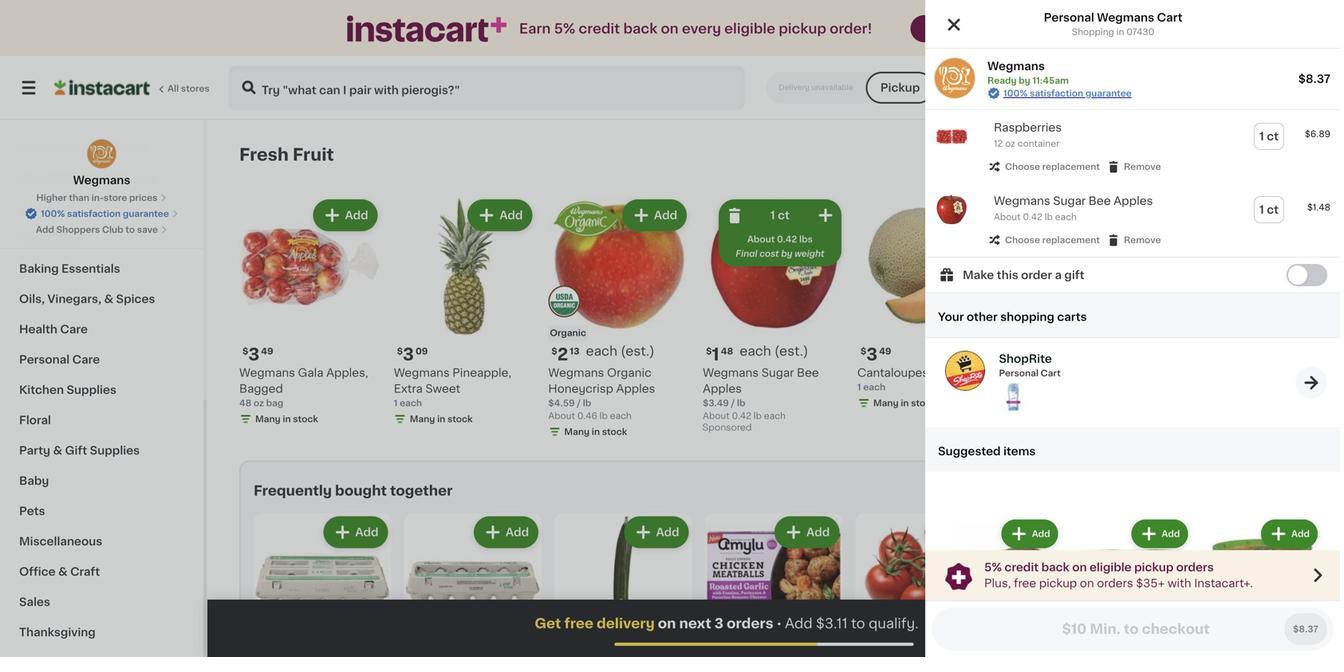 Task type: locate. For each thing, give the bounding box(es) containing it.
$35+
[[1137, 578, 1166, 589]]

1 vertical spatial to
[[852, 617, 866, 631]]

0 horizontal spatial /
[[577, 399, 581, 408]]

1 choose from the top
[[1006, 162, 1041, 171]]

item carousel region containing add
[[254, 507, 1317, 658]]

1 vertical spatial free
[[1014, 578, 1037, 589]]

gala
[[298, 368, 324, 379]]

0 vertical spatial pickup
[[779, 22, 827, 36]]

pickup left wegmans image
[[881, 82, 921, 93]]

1 vertical spatial 1 ct button
[[1256, 197, 1284, 223]]

together
[[390, 485, 453, 498]]

1 horizontal spatial 0.42
[[777, 235, 798, 244]]

stock down wegmans organic honeycrisp apples $4.59 / lb about 0.46 lb each on the left bottom
[[602, 428, 628, 437]]

free inside treatment tracker modal dialog
[[565, 617, 594, 631]]

oz down raspberries button
[[1006, 139, 1016, 148]]

ct for wegmans sugar bee apples
[[1268, 204, 1280, 216]]

product group
[[926, 110, 1341, 184], [926, 184, 1341, 257]]

each inside wegmans pineapple, extra sweet 1 each
[[400, 399, 422, 408]]

each inside wegmans sugar bee apples about 0.42 lb each
[[1056, 213, 1077, 222]]

1 horizontal spatial pickup
[[1040, 578, 1078, 589]]

1 vertical spatial bee
[[797, 368, 820, 379]]

wegmans image
[[935, 58, 975, 98]]

1 horizontal spatial credit
[[1005, 562, 1039, 574]]

2 choose replacement from the top
[[1006, 236, 1101, 245]]

orders inside treatment tracker modal dialog
[[727, 617, 774, 631]]

fresh fruit
[[239, 146, 334, 163]]

49 up cantaloupes
[[880, 347, 892, 356]]

1 ct for raspberries
[[1260, 131, 1280, 142]]

try free
[[930, 23, 975, 34]]

service type group
[[766, 72, 935, 104]]

condiments
[[19, 142, 90, 153]]

pickup at 100 farm view
[[980, 82, 1129, 93]]

replacement up wegmans sugar bee apples button
[[1043, 162, 1101, 171]]

1 ct left the $1.48
[[1260, 204, 1280, 216]]

other
[[967, 312, 998, 323]]

100% satisfaction guarantee up add shoppers club to save link
[[41, 210, 169, 218]]

guarantee
[[1086, 89, 1132, 98], [123, 210, 169, 218]]

(est.) up wegmans sugar bee apples $3.49 / lb about 0.42 lb each
[[775, 345, 809, 358]]

by right cost
[[782, 249, 793, 258]]

fresh
[[239, 146, 289, 163]]

2 vertical spatial personal
[[1000, 369, 1039, 378]]

pickup for pickup at 100 farm view
[[980, 82, 1022, 93]]

guarantee inside '100% satisfaction guarantee' link
[[1086, 89, 1132, 98]]

free for try
[[951, 23, 975, 34]]

choose down remove raspberries icon
[[1006, 236, 1041, 245]]

goods for canned
[[67, 172, 105, 184]]

eligible inside 5% credit back on eligible pickup orders plus, free pickup on orders $35+ with instacart+.
[[1090, 562, 1132, 574]]

0 horizontal spatial sugar
[[762, 368, 795, 379]]

$ for wegmans gala apples, bagged
[[243, 347, 249, 356]]

3 $ from the left
[[707, 347, 712, 356]]

each inside wegmans organic honeycrisp apples $4.59 / lb about 0.46 lb each
[[610, 412, 632, 421]]

1 vertical spatial care
[[72, 354, 100, 366]]

organic inside wegmans organic honeycrisp apples $4.59 / lb about 0.46 lb each
[[607, 368, 652, 379]]

2 vertical spatial free
[[565, 617, 594, 631]]

0 horizontal spatial cart
[[1041, 369, 1061, 378]]

/ inside wegmans organic honeycrisp apples $4.59 / lb about 0.46 lb each
[[577, 399, 581, 408]]

100% inside 100% satisfaction guarantee button
[[41, 210, 65, 218]]

1 ct button left the $1.48
[[1256, 197, 1284, 223]]

$ 3 09
[[397, 347, 428, 363]]

in for wegmans pineapple, extra sweet
[[437, 415, 446, 424]]

6
[[1022, 347, 1033, 363]]

express icon image
[[347, 15, 507, 42]]

raspberries down at on the top right
[[995, 122, 1062, 133]]

1 horizontal spatial 100% satisfaction guarantee
[[1004, 89, 1132, 98]]

$ 3 49
[[243, 347, 273, 363], [861, 347, 892, 363]]

5% inside 5% credit back on eligible pickup orders plus, free pickup on orders $35+ with instacart+.
[[985, 562, 1003, 574]]

2 horizontal spatial organic
[[1008, 642, 1044, 651]]

product group containing 1
[[703, 196, 845, 437]]

$ inside $ 6 89
[[1016, 347, 1022, 356]]

personal down shoprite
[[1000, 369, 1039, 378]]

2 $ 3 49 from the left
[[861, 347, 892, 363]]

each
[[1056, 213, 1077, 222], [740, 345, 772, 358], [586, 345, 618, 358], [864, 383, 886, 392], [400, 399, 422, 408], [764, 412, 786, 421], [610, 412, 632, 421]]

each down extra
[[400, 399, 422, 408]]

1 vertical spatial choose
[[1006, 236, 1041, 245]]

orders for qualify.
[[727, 617, 774, 631]]

orders for orders
[[1177, 562, 1215, 574]]

1 vertical spatial sugar
[[762, 368, 795, 379]]

in down cantaloupes 1 each
[[901, 399, 910, 408]]

wegmans inside wegmans organic honeycrisp apples $4.59 / lb about 0.46 lb each
[[549, 368, 605, 379]]

2 choose from the top
[[1006, 236, 1041, 245]]

cart for wegmans
[[1158, 12, 1183, 23]]

add
[[345, 210, 369, 221], [500, 210, 523, 221], [654, 210, 678, 221], [964, 210, 987, 221], [1273, 210, 1296, 221], [36, 225, 54, 234], [355, 527, 379, 539], [506, 527, 529, 539], [657, 527, 680, 539], [807, 527, 830, 539], [1108, 527, 1131, 539], [1259, 527, 1282, 539], [1033, 530, 1051, 539], [1162, 530, 1181, 539], [1292, 530, 1311, 539], [785, 617, 813, 631]]

many in stock down cantaloupes 1 each
[[874, 399, 937, 408]]

sugar left increment quantity of raspberries icon
[[1054, 196, 1087, 207]]

many for wegmans gala apples, bagged
[[255, 415, 281, 424]]

by
[[1019, 76, 1031, 85], [782, 249, 793, 258]]

wegmans sugar bee apples image
[[935, 193, 969, 227]]

product group containing 2
[[549, 196, 691, 442]]

to
[[126, 225, 135, 234], [852, 617, 866, 631]]

breakfast
[[19, 203, 75, 214]]

1 horizontal spatial free
[[951, 23, 975, 34]]

1 horizontal spatial eligible
[[1090, 562, 1132, 574]]

2 (est.) from the left
[[621, 345, 655, 358]]

(est.) inside $ 1 48 each (est.)
[[775, 345, 809, 358]]

1 $ 3 49 from the left
[[243, 347, 273, 363]]

$ inside $ 3 09
[[397, 347, 403, 356]]

/ for sugar
[[732, 399, 735, 408]]

$ 3 49 up cantaloupes
[[861, 347, 892, 363]]

lb right "$3.49"
[[737, 399, 746, 408]]

& left gift
[[53, 445, 62, 457]]

1 horizontal spatial cart
[[1158, 12, 1183, 23]]

1 horizontal spatial by
[[1019, 76, 1031, 85]]

credit
[[579, 22, 620, 36], [1005, 562, 1039, 574]]

oils,
[[19, 294, 45, 305]]

replacement for raspberries
[[1043, 162, 1101, 171]]

cart inside shoprite personal cart
[[1041, 369, 1061, 378]]

0.42 left lbs
[[777, 235, 798, 244]]

1 ct button left $6.89
[[1256, 124, 1284, 149]]

oz down bagged
[[254, 399, 264, 408]]

many
[[874, 399, 899, 408], [255, 415, 281, 424], [410, 415, 435, 424], [565, 428, 590, 437]]

$ 3 49 up bagged
[[243, 347, 273, 363]]

12 down shoprite personal cart
[[1013, 383, 1022, 392]]

stock for apples,
[[293, 415, 318, 424]]

apples inside wegmans organic honeycrisp apples $4.59 / lb about 0.46 lb each
[[617, 384, 656, 395]]

$3.11
[[817, 617, 848, 631]]

wegmans for wegmans sugar bee apples about 0.42 lb each
[[995, 196, 1051, 207]]

wegmans for wegmans ready by 11:45am
[[988, 61, 1046, 72]]

2 horizontal spatial apples
[[1114, 196, 1154, 207]]

cantaloupes 1 each
[[858, 368, 929, 392]]

2 replacement from the top
[[1043, 236, 1101, 245]]

raspberries inside product group
[[1013, 368, 1080, 379]]

0 vertical spatial guarantee
[[1086, 89, 1132, 98]]

choose down raspberries button
[[1006, 162, 1041, 171]]

choose for 12
[[1006, 162, 1041, 171]]

pickup inside popup button
[[980, 82, 1022, 93]]

1 $ from the left
[[243, 347, 249, 356]]

wegmans down $ 1 48 each (est.)
[[703, 368, 759, 379]]

2 $ from the left
[[397, 347, 403, 356]]

replacement for wegmans
[[1043, 236, 1101, 245]]

kitchen supplies
[[19, 385, 117, 396]]

main content
[[208, 120, 1341, 658]]

1 vertical spatial choose replacement
[[1006, 236, 1101, 245]]

$ 1 48 each (est.)
[[707, 345, 809, 363]]

choose replacement button for raspberries
[[988, 160, 1101, 174]]

0 horizontal spatial (est.)
[[621, 345, 655, 358]]

credit right earn
[[579, 22, 620, 36]]

0 horizontal spatial by
[[782, 249, 793, 258]]

$ for wegmans pineapple, extra sweet
[[397, 347, 403, 356]]

None search field
[[228, 65, 746, 110]]

announcement region
[[926, 551, 1341, 601]]

0 vertical spatial item carousel region
[[239, 139, 1309, 448]]

satisfaction down 11:45am
[[1031, 89, 1084, 98]]

0 vertical spatial choose
[[1006, 162, 1041, 171]]

lb inside wegmans sugar bee apples about 0.42 lb each
[[1045, 213, 1053, 222]]

1 vertical spatial remove
[[1125, 236, 1162, 245]]

1 (est.) from the left
[[775, 345, 809, 358]]

1 remove from the top
[[1125, 162, 1162, 171]]

0 horizontal spatial 49
[[261, 347, 273, 356]]

100%
[[1004, 89, 1028, 98], [41, 210, 65, 218]]

oils, vinegars, & spices link
[[10, 284, 194, 314]]

cart for personal
[[1041, 369, 1061, 378]]

1 vertical spatial remove button
[[1107, 233, 1162, 247]]

0 horizontal spatial organic
[[550, 329, 587, 338]]

1 vertical spatial 100% satisfaction guarantee
[[41, 210, 169, 218]]

48 down bagged
[[239, 399, 252, 408]]

0 vertical spatial choose replacement
[[1006, 162, 1101, 171]]

by inside about 0.42 lbs final cost by weight
[[782, 249, 793, 258]]

wegmans inside wegmans sugar bee apples $3.49 / lb about 0.42 lb each
[[703, 368, 759, 379]]

1 vertical spatial oz
[[1024, 383, 1035, 392]]

sugar for wegmans sugar bee apples about 0.42 lb each
[[1054, 196, 1087, 207]]

credit inside 5% credit back on eligible pickup orders plus, free pickup on orders $35+ with instacart+.
[[1005, 562, 1039, 574]]

organic
[[550, 329, 587, 338], [607, 368, 652, 379], [1008, 642, 1044, 651]]

go to cart element
[[1296, 367, 1328, 399]]

items
[[1004, 446, 1036, 457]]

sugar down $1.48 each (estimated) element
[[762, 368, 795, 379]]

100% down higher
[[41, 210, 65, 218]]

1 vertical spatial orders
[[1098, 578, 1134, 589]]

baking essentials link
[[10, 254, 194, 284]]

in down "bag"
[[283, 415, 291, 424]]

wegmans inside personal wegmans cart shopping in 07430
[[1098, 12, 1155, 23]]

3 up bagged
[[249, 347, 260, 363]]

1 vertical spatial choose replacement button
[[988, 233, 1101, 247]]

guarantee right 100
[[1086, 89, 1132, 98]]

1 horizontal spatial 48
[[721, 347, 734, 356]]

0 vertical spatial 0.42
[[1024, 213, 1043, 222]]

add shoppers club to save link
[[36, 223, 168, 236]]

$4.59
[[549, 399, 575, 408]]

1 horizontal spatial back
[[1042, 562, 1070, 574]]

wegmans for wegmans
[[73, 175, 130, 186]]

1 vertical spatial raspberries 12 oz container
[[1013, 368, 1080, 392]]

5 $ from the left
[[552, 347, 558, 356]]

stock down wegmans pineapple, extra sweet 1 each
[[448, 415, 473, 424]]

many for wegmans pineapple, extra sweet
[[410, 415, 435, 424]]

on
[[661, 22, 679, 36], [1073, 562, 1088, 574], [1081, 578, 1095, 589], [658, 617, 676, 631]]

wegmans up honeycrisp
[[549, 368, 605, 379]]

(est.) up wegmans organic honeycrisp apples $4.59 / lb about 0.46 lb each on the left bottom
[[621, 345, 655, 358]]

each inside wegmans sugar bee apples $3.49 / lb about 0.42 lb each
[[764, 412, 786, 421]]

about up cost
[[748, 235, 775, 244]]

1 vertical spatial credit
[[1005, 562, 1039, 574]]

$1.48 each (estimated) element
[[703, 345, 845, 365]]

free
[[951, 23, 975, 34], [1014, 578, 1037, 589], [565, 617, 594, 631]]

0 vertical spatial bee
[[1089, 196, 1112, 207]]

2 choose replacement button from the top
[[988, 233, 1101, 247]]

1 remove button from the top
[[1107, 160, 1162, 174]]

0 vertical spatial supplies
[[67, 385, 117, 396]]

free right the plus,
[[1014, 578, 1037, 589]]

0 horizontal spatial guarantee
[[123, 210, 169, 218]]

100% satisfaction guarantee inside button
[[41, 210, 169, 218]]

final
[[736, 249, 758, 258]]

12 down raspberries button
[[995, 139, 1004, 148]]

gift
[[65, 445, 87, 457]]

ready
[[988, 76, 1017, 85]]

remove for apples
[[1125, 236, 1162, 245]]

apples for wegmans sugar bee apples about 0.42 lb each
[[1114, 196, 1154, 207]]

2 vertical spatial oz
[[254, 399, 264, 408]]

many in stock for extra
[[410, 415, 473, 424]]

1 49 from the left
[[261, 347, 273, 356]]

oils, vinegars, & spices
[[19, 294, 155, 305]]

apples,
[[327, 368, 368, 379]]

0 vertical spatial credit
[[579, 22, 620, 36]]

supplies down personal care link
[[67, 385, 117, 396]]

49
[[261, 347, 273, 356], [880, 347, 892, 356]]

apples inside wegmans sugar bee apples $3.49 / lb about 0.42 lb each
[[703, 384, 742, 395]]

0 vertical spatial 5%
[[554, 22, 576, 36]]

guarantee inside 100% satisfaction guarantee button
[[123, 210, 169, 218]]

1 vertical spatial eligible
[[1090, 562, 1132, 574]]

about left remove raspberries icon
[[995, 213, 1021, 222]]

wegmans up bagged
[[239, 368, 295, 379]]

go to cart image
[[1303, 374, 1322, 393]]

(est.) inside $ 2 13 each (est.)
[[621, 345, 655, 358]]

pickup right the plus,
[[1040, 578, 1078, 589]]

prices
[[129, 194, 158, 202]]

satisfaction
[[1031, 89, 1084, 98], [67, 210, 121, 218]]

in inside personal wegmans cart shopping in 07430
[[1117, 28, 1125, 36]]

1 choose replacement button from the top
[[988, 160, 1101, 174]]

wegmans inside wegmans pineapple, extra sweet 1 each
[[394, 368, 450, 379]]

baby link
[[10, 466, 194, 496]]

eligible
[[725, 22, 776, 36], [1090, 562, 1132, 574]]

stock inside product group
[[602, 428, 628, 437]]

1 horizontal spatial $ 3 49
[[861, 347, 892, 363]]

1 ct for wegmans sugar bee apples
[[1260, 204, 1280, 216]]

0 horizontal spatial 100% satisfaction guarantee
[[41, 210, 169, 218]]

personal up kitchen
[[19, 354, 70, 366]]

pickup
[[779, 22, 827, 36], [1135, 562, 1174, 574], [1040, 578, 1078, 589]]

ct inside product group
[[778, 210, 790, 221]]

suggested items
[[939, 446, 1036, 457]]

wegmans up higher than in-store prices "link"
[[73, 175, 130, 186]]

1 1 ct button from the top
[[1256, 124, 1284, 149]]

3 for wegmans gala apples, bagged
[[249, 347, 260, 363]]

$ left 89
[[1016, 347, 1022, 356]]

2 vertical spatial 0.42
[[732, 412, 752, 421]]

each right the 0.46 at the bottom left of the page
[[610, 412, 632, 421]]

pickup left at on the top right
[[980, 82, 1022, 93]]

1 / from the left
[[732, 399, 735, 408]]

raspberries down 89
[[1013, 368, 1080, 379]]

1 ct button for raspberries
[[1256, 124, 1284, 149]]

choose replacement up wegmans sugar bee apples button
[[1006, 162, 1101, 171]]

instacart logo image
[[54, 78, 150, 97]]

about
[[995, 213, 1021, 222], [748, 235, 775, 244], [703, 412, 730, 421], [549, 412, 575, 421]]

higher than in-store prices
[[36, 194, 158, 202]]

0 horizontal spatial credit
[[579, 22, 620, 36]]

sugar inside wegmans sugar bee apples $3.49 / lb about 0.42 lb each
[[762, 368, 795, 379]]

0 horizontal spatial satisfaction
[[67, 210, 121, 218]]

$ 6 89
[[1016, 347, 1047, 363]]

organic down the plus,
[[1008, 642, 1044, 651]]

$ up cantaloupes
[[861, 347, 867, 356]]

1 choose replacement from the top
[[1006, 162, 1101, 171]]

instacart+.
[[1195, 578, 1254, 589]]

0 vertical spatial personal
[[1045, 12, 1095, 23]]

than
[[69, 194, 89, 202]]

1 vertical spatial item carousel region
[[254, 507, 1317, 658]]

0 horizontal spatial bee
[[797, 368, 820, 379]]

1 vertical spatial 5%
[[985, 562, 1003, 574]]

0 vertical spatial satisfaction
[[1031, 89, 1084, 98]]

free for get
[[565, 617, 594, 631]]

3 left 09
[[403, 347, 414, 363]]

pineapple,
[[453, 368, 512, 379]]

honeycrisp
[[549, 384, 614, 395]]

0 vertical spatial remove button
[[1107, 160, 1162, 174]]

in down sweet
[[437, 415, 446, 424]]

bee left increment quantity of raspberries icon
[[1089, 196, 1112, 207]]

item carousel region
[[239, 139, 1309, 448], [254, 507, 1317, 658]]

(est.) for 1
[[775, 345, 809, 358]]

0.42
[[1024, 213, 1043, 222], [777, 235, 798, 244], [732, 412, 752, 421]]

bee for wegmans sugar bee apples $3.49 / lb about 0.42 lb each
[[797, 368, 820, 379]]

care for health care
[[60, 324, 88, 335]]

choose
[[1006, 162, 1041, 171], [1006, 236, 1041, 245]]

oz inside "wegmans gala apples, bagged 48 oz bag"
[[254, 399, 264, 408]]

raspberries 12 oz container down at on the top right
[[995, 122, 1062, 148]]

bee inside wegmans sugar bee apples $3.49 / lb about 0.42 lb each
[[797, 368, 820, 379]]

1 horizontal spatial apples
[[703, 384, 742, 395]]

$ up bagged
[[243, 347, 249, 356]]

48 up "$3.49"
[[721, 347, 734, 356]]

personal inside personal wegmans cart shopping in 07430
[[1045, 12, 1095, 23]]

& inside "link"
[[93, 142, 102, 153]]

pickup button
[[867, 72, 935, 104]]

back
[[624, 22, 658, 36], [1042, 562, 1070, 574]]

1 vertical spatial raspberries
[[1013, 368, 1080, 379]]

3 inside treatment tracker modal dialog
[[715, 617, 724, 631]]

many in stock down "bag"
[[255, 415, 318, 424]]

item carousel region inside frequently bought together "section"
[[254, 507, 1317, 658]]

2 horizontal spatial 0.42
[[1024, 213, 1043, 222]]

1 horizontal spatial orders
[[1098, 578, 1134, 589]]

stock down "wegmans gala apples, bagged 48 oz bag"
[[293, 415, 318, 424]]

next
[[680, 617, 712, 631]]

remove button up increment quantity of raspberries icon
[[1107, 160, 1162, 174]]

0 horizontal spatial 12
[[995, 139, 1004, 148]]

sugar for wegmans sugar bee apples $3.49 / lb about 0.42 lb each
[[762, 368, 795, 379]]

0 vertical spatial 48
[[721, 347, 734, 356]]

replacement
[[1043, 162, 1101, 171], [1043, 236, 1101, 245]]

1 vertical spatial goods
[[67, 172, 105, 184]]

100
[[1040, 82, 1062, 93]]

1 horizontal spatial oz
[[1006, 139, 1016, 148]]

wegmans inside wegmans ready by 11:45am
[[988, 61, 1046, 72]]

49 up bagged
[[261, 347, 273, 356]]

1 horizontal spatial guarantee
[[1086, 89, 1132, 98]]

goods up 'condiments'
[[43, 112, 81, 123]]

goods up than
[[67, 172, 105, 184]]

0 vertical spatial 1 ct button
[[1256, 124, 1284, 149]]

health
[[19, 324, 57, 335]]

/ inside wegmans sugar bee apples $3.49 / lb about 0.42 lb each
[[732, 399, 735, 408]]

office
[[19, 567, 56, 578]]

1 horizontal spatial 49
[[880, 347, 892, 356]]

6 $ from the left
[[861, 347, 867, 356]]

frequently
[[254, 485, 332, 498]]

order
[[1022, 270, 1053, 281]]

each inside $ 2 13 each (est.)
[[586, 345, 618, 358]]

sponsored badge image
[[703, 424, 752, 433]]

extra
[[394, 384, 423, 395]]

2 1 ct button from the top
[[1256, 197, 1284, 223]]

1 horizontal spatial personal
[[1000, 369, 1039, 378]]

5% up the plus,
[[985, 562, 1003, 574]]

2 horizontal spatial free
[[1014, 578, 1037, 589]]

remove button down increment quantity of raspberries icon
[[1107, 233, 1162, 247]]

kitchen
[[19, 385, 64, 396]]

choose replacement button down remove raspberries icon
[[988, 233, 1101, 247]]

1 down 2 button
[[1260, 131, 1265, 142]]

vinegars,
[[48, 294, 101, 305]]

wegmans inside wegmans sugar bee apples about 0.42 lb each
[[995, 196, 1051, 207]]

about inside wegmans sugar bee apples $3.49 / lb about 0.42 lb each
[[703, 412, 730, 421]]

1 vertical spatial 100%
[[41, 210, 65, 218]]

cart inside personal wegmans cart shopping in 07430
[[1158, 12, 1183, 23]]

1 ct
[[1260, 131, 1280, 142], [1260, 204, 1280, 216], [771, 210, 790, 221]]

pickup inside button
[[881, 82, 921, 93]]

3 up cantaloupes
[[867, 347, 878, 363]]

0 vertical spatial 12
[[995, 139, 1004, 148]]

1 left the $1.48
[[1260, 204, 1265, 216]]

wegmans for wegmans gala apples, bagged 48 oz bag
[[239, 368, 295, 379]]

2 horizontal spatial orders
[[1177, 562, 1215, 574]]

1 ct left $6.89
[[1260, 131, 1280, 142]]

wegmans right wegmans sugar bee apples image on the top
[[995, 196, 1051, 207]]

many down the 0.46 at the bottom left of the page
[[565, 428, 590, 437]]

1 vertical spatial satisfaction
[[67, 210, 121, 218]]

supplies down floral link
[[90, 445, 140, 457]]

each right the 13
[[586, 345, 618, 358]]

household
[[19, 233, 82, 244]]

2 horizontal spatial personal
[[1045, 12, 1095, 23]]

container inside item carousel region
[[1037, 383, 1080, 392]]

goods
[[43, 112, 81, 123], [67, 172, 105, 184]]

2 product group from the top
[[926, 184, 1341, 257]]

many down "bag"
[[255, 415, 281, 424]]

bee inside wegmans sugar bee apples about 0.42 lb each
[[1089, 196, 1112, 207]]

stock for each
[[912, 399, 937, 408]]

4 $ from the left
[[1016, 347, 1022, 356]]

sugar inside wegmans sugar bee apples about 0.42 lb each
[[1054, 196, 1087, 207]]

about 0.42 lbs final cost by weight
[[736, 235, 825, 258]]

apples inside wegmans sugar bee apples about 0.42 lb each
[[1114, 196, 1154, 207]]

credit up the plus,
[[1005, 562, 1039, 574]]

wegmans sugar bee apples $3.49 / lb about 0.42 lb each
[[703, 368, 820, 421]]

floral
[[19, 415, 51, 426]]

choose for sugar
[[1006, 236, 1041, 245]]

free right the try
[[951, 23, 975, 34]]

remove down increment quantity of raspberries icon
[[1125, 236, 1162, 245]]

product group
[[239, 196, 381, 429], [394, 196, 536, 429], [549, 196, 691, 442], [703, 196, 845, 437], [858, 196, 1000, 413], [1013, 196, 1154, 394], [1167, 196, 1309, 429], [254, 514, 392, 658], [404, 514, 542, 658], [555, 514, 693, 658], [705, 514, 843, 658], [856, 514, 994, 658], [1006, 514, 1144, 658], [1157, 514, 1295, 658], [945, 517, 1062, 658], [1075, 517, 1192, 658], [1205, 517, 1322, 658]]

0 vertical spatial eligible
[[725, 22, 776, 36]]

container down shoprite personal cart
[[1037, 383, 1080, 392]]

2 inside button
[[1297, 82, 1304, 93]]

1 vertical spatial 12
[[1013, 383, 1022, 392]]

5% right earn
[[554, 22, 576, 36]]

$ for cantaloupes
[[861, 347, 867, 356]]

2 remove from the top
[[1125, 236, 1162, 245]]

in
[[1117, 28, 1125, 36], [901, 399, 910, 408], [283, 415, 291, 424], [437, 415, 446, 424], [592, 428, 600, 437]]

about down "$3.49"
[[703, 412, 730, 421]]

3 right next
[[715, 617, 724, 631]]

$
[[243, 347, 249, 356], [397, 347, 403, 356], [707, 347, 712, 356], [1016, 347, 1022, 356], [552, 347, 558, 356], [861, 347, 867, 356]]

by right ready
[[1019, 76, 1031, 85]]

0 horizontal spatial 2
[[558, 347, 569, 363]]

1 product group from the top
[[926, 110, 1341, 184]]

free inside 5% credit back on eligible pickup orders plus, free pickup on orders $35+ with instacart+.
[[1014, 578, 1037, 589]]

0 horizontal spatial 0.42
[[732, 412, 752, 421]]

2 / from the left
[[577, 399, 581, 408]]

0 vertical spatial sugar
[[1054, 196, 1087, 207]]

$6.89
[[1306, 130, 1331, 138]]

many in stock down the 0.46 at the bottom left of the page
[[565, 428, 628, 437]]

/ right "$3.49"
[[732, 399, 735, 408]]

wegmans for wegmans pineapple, extra sweet 1 each
[[394, 368, 450, 379]]

care down health care link
[[72, 354, 100, 366]]

1 vertical spatial 0.42
[[777, 235, 798, 244]]

personal up shopping
[[1045, 12, 1095, 23]]

stock down cantaloupes 1 each
[[912, 399, 937, 408]]

•
[[777, 618, 782, 630]]

$8.37
[[1299, 73, 1331, 85]]

$ left the 13
[[552, 347, 558, 356]]

wegmans inside "wegmans gala apples, bagged 48 oz bag"
[[239, 368, 295, 379]]

club
[[102, 225, 123, 234]]

bee down $1.48 each (estimated) element
[[797, 368, 820, 379]]

1 replacement from the top
[[1043, 162, 1101, 171]]

0 vertical spatial organic
[[550, 329, 587, 338]]

48 inside $ 1 48 each (est.)
[[721, 347, 734, 356]]

spices
[[116, 294, 155, 305]]

0 horizontal spatial 48
[[239, 399, 252, 408]]

orders up with
[[1177, 562, 1215, 574]]

pickup up $35+
[[1135, 562, 1174, 574]]

49 for wegmans
[[261, 347, 273, 356]]

0 vertical spatial to
[[126, 225, 135, 234]]

remove up increment quantity of raspberries icon
[[1125, 162, 1162, 171]]

make
[[963, 270, 995, 281]]

1 vertical spatial cart
[[1041, 369, 1061, 378]]

0.42 down wegmans sugar bee apples button
[[1024, 213, 1043, 222]]

1 vertical spatial container
[[1037, 383, 1080, 392]]

2 remove button from the top
[[1107, 233, 1162, 247]]

1 vertical spatial by
[[782, 249, 793, 258]]

$ for raspberries
[[1016, 347, 1022, 356]]

2 49 from the left
[[880, 347, 892, 356]]

2 horizontal spatial oz
[[1024, 383, 1035, 392]]

try
[[930, 23, 949, 34]]

0 vertical spatial raspberries
[[995, 122, 1062, 133]]



Task type: describe. For each thing, give the bounding box(es) containing it.
satisfaction inside button
[[67, 210, 121, 218]]

breakfast link
[[10, 193, 194, 223]]

& left craft
[[58, 567, 68, 578]]

frequently bought together section
[[239, 461, 1317, 658]]

each inside cantaloupes 1 each
[[864, 383, 886, 392]]

2 horizontal spatial pickup
[[1135, 562, 1174, 574]]

(est.) for 2
[[621, 345, 655, 358]]

0 vertical spatial back
[[624, 22, 658, 36]]

raspberries button
[[995, 121, 1062, 134]]

increment quantity of raspberries image
[[1126, 206, 1145, 225]]

11:45am
[[1033, 76, 1069, 85]]

wegmans sugar bee apples button
[[995, 195, 1154, 208]]

sauces
[[105, 142, 147, 153]]

party & gift supplies
[[19, 445, 140, 457]]

& left spices
[[104, 294, 113, 305]]

2 button
[[1256, 69, 1322, 107]]

goods for dry
[[43, 112, 81, 123]]

1 inside wegmans pineapple, extra sweet 1 each
[[394, 399, 398, 408]]

canned goods & soups
[[19, 172, 156, 184]]

remove button for apples
[[1107, 233, 1162, 247]]

3 for wegmans pineapple, extra sweet
[[403, 347, 414, 363]]

back inside 5% credit back on eligible pickup orders plus, free pickup on orders $35+ with instacart+.
[[1042, 562, 1070, 574]]

lb for wegmans sugar bee apples $3.49 / lb about 0.42 lb each
[[737, 399, 746, 408]]

$2.13 each (estimated) element
[[549, 345, 691, 365]]

lb right the 0.46 at the bottom left of the page
[[600, 412, 608, 421]]

view
[[1099, 82, 1129, 93]]

07430
[[1127, 28, 1155, 36]]

5% credit back on eligible pickup orders plus, free pickup on orders $35+ with instacart+.
[[985, 562, 1254, 589]]

1 ct button for wegmans sugar bee apples
[[1256, 197, 1284, 223]]

order!
[[830, 22, 873, 36]]

this
[[997, 270, 1019, 281]]

shoppers
[[56, 225, 100, 234]]

condiments & sauces
[[19, 142, 147, 153]]

choose replacement button for wegmans
[[988, 233, 1101, 247]]

0 horizontal spatial eligible
[[725, 22, 776, 36]]

wegmans ready by 11:45am
[[988, 61, 1069, 85]]

all
[[168, 84, 179, 93]]

personal inside shoprite personal cart
[[1000, 369, 1039, 378]]

100% inside '100% satisfaction guarantee' link
[[1004, 89, 1028, 98]]

personal care
[[19, 354, 100, 366]]

personal for personal wegmans cart shopping in 07430
[[1045, 12, 1095, 23]]

many for cantaloupes
[[874, 399, 899, 408]]

$3.49
[[703, 399, 729, 408]]

add inside treatment tracker modal dialog
[[785, 617, 813, 631]]

1 ct up about 0.42 lbs final cost by weight
[[771, 210, 790, 221]]

by inside wegmans ready by 11:45am
[[1019, 76, 1031, 85]]

0 vertical spatial raspberries 12 oz container
[[995, 122, 1062, 148]]

wegmans gala apples, bagged 48 oz bag
[[239, 368, 368, 408]]

about inside wegmans sugar bee apples about 0.42 lb each
[[995, 213, 1021, 222]]

$ 3 49 for cantaloupes
[[861, 347, 892, 363]]

many in stock for each
[[874, 399, 937, 408]]

in for cantaloupes
[[901, 399, 910, 408]]

fruit
[[293, 146, 334, 163]]

$ inside $ 2 13 each (est.)
[[552, 347, 558, 356]]

1 horizontal spatial 12
[[1013, 383, 1022, 392]]

each inside $ 1 48 each (est.)
[[740, 345, 772, 358]]

$ 2 13 each (est.)
[[552, 345, 655, 363]]

floral link
[[10, 405, 194, 436]]

delivery
[[597, 617, 655, 631]]

canned
[[19, 172, 64, 184]]

wegmans pineapple, extra sweet 1 each
[[394, 368, 512, 408]]

dry goods & pasta
[[19, 112, 128, 123]]

0.42 inside wegmans sugar bee apples $3.49 / lb about 0.42 lb each
[[732, 412, 752, 421]]

2 inside $ 2 13 each (est.)
[[558, 347, 569, 363]]

weight
[[795, 249, 825, 258]]

many in stock for apples,
[[255, 415, 318, 424]]

raspberries image
[[935, 120, 969, 153]]

sales link
[[10, 587, 194, 618]]

organic inside "button"
[[1008, 642, 1044, 651]]

lb down $ 1 48 each (est.)
[[754, 412, 762, 421]]

remove wegmans sugar bee apples image
[[725, 206, 745, 225]]

increment quantity of wegmans sugar bee apples image
[[816, 206, 836, 225]]

0 vertical spatial 100% satisfaction guarantee
[[1004, 89, 1132, 98]]

in for wegmans gala apples, bagged
[[283, 415, 291, 424]]

dry
[[19, 112, 40, 123]]

farm
[[1065, 82, 1096, 93]]

thanksgiving
[[19, 627, 96, 639]]

48 inside "wegmans gala apples, bagged 48 oz bag"
[[239, 399, 252, 408]]

$ inside $ 1 48 each (est.)
[[707, 347, 712, 356]]

craft
[[70, 567, 100, 578]]

lb for wegmans sugar bee apples about 0.42 lb each
[[1045, 213, 1053, 222]]

0 vertical spatial oz
[[1006, 139, 1016, 148]]

care for personal care
[[72, 354, 100, 366]]

personal for personal care
[[19, 354, 70, 366]]

pickup for pickup
[[881, 82, 921, 93]]

office & craft link
[[10, 557, 194, 587]]

sweet
[[426, 384, 461, 395]]

to inside treatment tracker modal dialog
[[852, 617, 866, 631]]

apples for wegmans sugar bee apples $3.49 / lb about 0.42 lb each
[[703, 384, 742, 395]]

shopping
[[1001, 312, 1055, 323]]

bee for wegmans sugar bee apples about 0.42 lb each
[[1089, 196, 1112, 207]]

& up store
[[108, 172, 118, 184]]

shoprite personal cart
[[1000, 354, 1061, 378]]

miscellaneous
[[19, 536, 102, 548]]

3 for cantaloupes
[[867, 347, 878, 363]]

wegmans link
[[73, 139, 130, 188]]

$1.48
[[1308, 203, 1331, 212]]

wegmans logo image
[[87, 139, 117, 169]]

product group containing wegmans sugar bee apples
[[926, 184, 1341, 257]]

choose replacement for wegmans
[[1006, 236, 1101, 245]]

0 vertical spatial container
[[1018, 139, 1060, 148]]

miscellaneous link
[[10, 527, 194, 557]]

1 horizontal spatial satisfaction
[[1031, 89, 1084, 98]]

wegmans sugar bee apples about 0.42 lb each
[[995, 196, 1154, 222]]

main content containing fresh fruit
[[208, 120, 1341, 658]]

in-
[[92, 194, 104, 202]]

secret invisible solid powder fresh antiperspirant/deodorant image
[[1000, 383, 1028, 412]]

make this order a gift
[[963, 270, 1085, 281]]

shopping
[[1073, 28, 1115, 36]]

suggested
[[939, 446, 1001, 457]]

stores
[[181, 84, 210, 93]]

shoprite
[[1000, 354, 1053, 365]]

qualify.
[[869, 617, 919, 631]]

health care
[[19, 324, 88, 335]]

raspberries inside product group
[[995, 122, 1062, 133]]

plus,
[[985, 578, 1012, 589]]

gift
[[1065, 270, 1085, 281]]

stock for extra
[[448, 415, 473, 424]]

choose replacement for raspberries
[[1006, 162, 1101, 171]]

1 up about 0.42 lbs final cost by weight
[[771, 210, 776, 221]]

remove for container
[[1125, 162, 1162, 171]]

baking
[[19, 263, 59, 275]]

remove raspberries image
[[1035, 206, 1054, 225]]

kitchen supplies link
[[10, 375, 194, 405]]

bagged
[[239, 384, 283, 395]]

condiments & sauces link
[[10, 133, 194, 163]]

wegmans for wegmans sugar bee apples $3.49 / lb about 0.42 lb each
[[703, 368, 759, 379]]

0 horizontal spatial 5%
[[554, 22, 576, 36]]

health care link
[[10, 314, 194, 345]]

product group containing 6
[[1013, 196, 1154, 394]]

ct for raspberries
[[1268, 131, 1280, 142]]

49 for cantaloupes
[[880, 347, 892, 356]]

at
[[1025, 82, 1037, 93]]

in down the 0.46 at the bottom left of the page
[[592, 428, 600, 437]]

with
[[1168, 578, 1192, 589]]

& left the pasta at left
[[84, 112, 93, 123]]

0 horizontal spatial to
[[126, 225, 135, 234]]

1 inside $ 1 48 each (est.)
[[712, 347, 720, 363]]

all stores
[[168, 84, 210, 93]]

0.42 inside wegmans sugar bee apples about 0.42 lb each
[[1024, 213, 1043, 222]]

remove button for container
[[1107, 160, 1162, 174]]

higher than in-store prices link
[[36, 192, 167, 204]]

bag
[[266, 399, 284, 408]]

wegmans for wegmans organic honeycrisp apples $4.59 / lb about 0.46 lb each
[[549, 368, 605, 379]]

1 vertical spatial supplies
[[90, 445, 140, 457]]

$ 3 49 for wegmans gala apples, bagged
[[243, 347, 273, 363]]

product group containing raspberries
[[926, 110, 1341, 184]]

about inside about 0.42 lbs final cost by weight
[[748, 235, 775, 244]]

dry goods & pasta link
[[10, 102, 194, 133]]

1 inside cantaloupes 1 each
[[858, 383, 862, 392]]

get free delivery on next 3 orders • add $3.11 to qualify.
[[535, 617, 919, 631]]

cost
[[760, 249, 779, 258]]

baking essentials
[[19, 263, 120, 275]]

0 horizontal spatial pickup
[[779, 22, 827, 36]]

apples for wegmans organic honeycrisp apples $4.59 / lb about 0.46 lb each
[[617, 384, 656, 395]]

office & craft
[[19, 567, 100, 578]]

0.42 inside about 0.42 lbs final cost by weight
[[777, 235, 798, 244]]

100% satisfaction guarantee link
[[1004, 87, 1132, 100]]

earn 5% credit back on every eligible pickup order!
[[520, 22, 873, 36]]

item carousel region containing fresh fruit
[[239, 139, 1309, 448]]

canned goods & soups link
[[10, 163, 194, 193]]

baby
[[19, 476, 49, 487]]

on inside treatment tracker modal dialog
[[658, 617, 676, 631]]

/ for organic
[[577, 399, 581, 408]]

all stores link
[[54, 65, 211, 110]]

treatment tracker modal dialog
[[208, 600, 1341, 658]]

lb for wegmans organic honeycrisp apples $4.59 / lb about 0.46 lb each
[[583, 399, 592, 408]]

every
[[682, 22, 722, 36]]

essentials
[[61, 263, 120, 275]]

about inside wegmans organic honeycrisp apples $4.59 / lb about 0.46 lb each
[[549, 412, 575, 421]]

pickup at 100 farm view button
[[954, 65, 1129, 110]]



Task type: vqa. For each thing, say whether or not it's contained in the screenshot.
$ within the $ 1 48 each (est.)
yes



